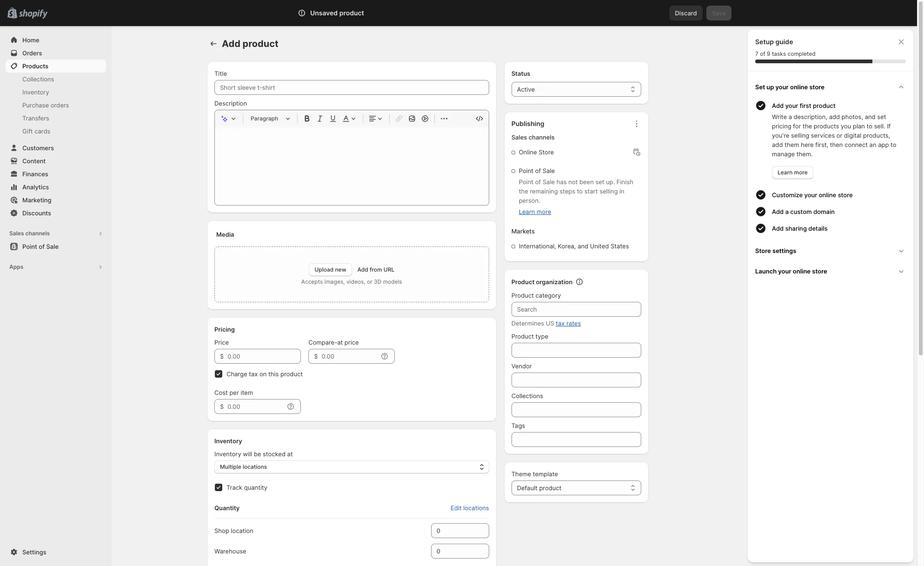 Task type: vqa. For each thing, say whether or not it's contained in the screenshot.
mark add sharing details as done image
no



Task type: describe. For each thing, give the bounding box(es) containing it.
photos,
[[842, 113, 863, 120]]

product category
[[512, 292, 561, 299]]

customize your online store button
[[772, 187, 910, 203]]

add for add from url
[[358, 266, 368, 273]]

images,
[[324, 278, 345, 285]]

write
[[772, 113, 787, 120]]

first,
[[816, 141, 829, 148]]

home
[[22, 36, 39, 44]]

sale inside point of sale has not been set up. finish the remaining steps to start selling in person. learn more
[[543, 178, 555, 186]]

united
[[590, 242, 609, 250]]

shop location
[[214, 527, 253, 534]]

add sharing details
[[772, 225, 828, 232]]

multiple
[[220, 463, 241, 470]]

point of sale inside "link"
[[22, 243, 59, 250]]

0 horizontal spatial add
[[772, 141, 783, 148]]

finances link
[[6, 167, 106, 180]]

add product
[[222, 38, 279, 49]]

connect
[[845, 141, 868, 148]]

gift
[[22, 127, 33, 135]]

1 horizontal spatial to
[[867, 122, 873, 130]]

korea,
[[558, 242, 576, 250]]

locations for edit locations
[[463, 504, 489, 512]]

point of sale button
[[0, 240, 112, 253]]

price
[[214, 339, 229, 346]]

1 horizontal spatial point of sale
[[519, 167, 555, 174]]

sharing
[[786, 225, 807, 232]]

settings
[[773, 247, 797, 254]]

us
[[546, 320, 554, 327]]

rates
[[567, 320, 581, 327]]

add for add product
[[222, 38, 240, 49]]

per
[[230, 389, 239, 396]]

launch your online store
[[755, 267, 827, 275]]

warehouse
[[214, 548, 246, 555]]

product for default product
[[539, 484, 562, 492]]

home link
[[6, 33, 106, 47]]

inventory inside 'link'
[[22, 88, 49, 96]]

template
[[533, 470, 558, 478]]

0 vertical spatial channels
[[529, 134, 555, 141]]

or inside the write a description, add photos, and set pricing for the products you plan to sell. if you're selling services or digital products, add them here first, then connect an app to manage them.
[[837, 132, 843, 139]]

you're
[[772, 132, 790, 139]]

$ for price
[[220, 353, 224, 360]]

up
[[767, 83, 774, 91]]

learn more link for write a description, add photos, and set pricing for the products you plan to sell. if you're selling services or digital products, add them here first, then connect an app to manage them.
[[772, 166, 814, 179]]

settings
[[22, 548, 46, 556]]

products
[[814, 122, 839, 130]]

the for remaining
[[519, 187, 528, 195]]

to inside point of sale has not been set up. finish the remaining steps to start selling in person. learn more
[[577, 187, 583, 195]]

content link
[[6, 154, 106, 167]]

0 vertical spatial point
[[519, 167, 534, 174]]

type
[[536, 333, 548, 340]]

online for customize your online store
[[819, 191, 836, 199]]

inventory link
[[6, 86, 106, 99]]

learn more
[[778, 169, 808, 176]]

2 vertical spatial inventory
[[214, 450, 241, 458]]

product for unsaved product
[[339, 9, 364, 17]]

on
[[260, 370, 267, 378]]

guide
[[776, 38, 793, 46]]

add for add your first product
[[772, 102, 784, 109]]

set for selling
[[596, 178, 604, 186]]

collections inside 'link'
[[22, 75, 54, 83]]

store for launch your online store
[[812, 267, 827, 275]]

launch your online store button
[[752, 261, 910, 281]]

has
[[557, 178, 567, 186]]

selling inside point of sale has not been set up. finish the remaining steps to start selling in person. learn more
[[600, 187, 618, 195]]

point inside point of sale has not been set up. finish the remaining steps to start selling in person. learn more
[[519, 178, 534, 186]]

edit locations
[[451, 504, 489, 512]]

1 horizontal spatial collections
[[512, 392, 543, 400]]

for
[[793, 122, 801, 130]]

sales channels button
[[6, 227, 106, 240]]

more inside add your first product "element"
[[794, 169, 808, 176]]

save
[[712, 9, 726, 17]]

add for add sharing details
[[772, 225, 784, 232]]

store settings button
[[752, 240, 910, 261]]

0 horizontal spatial tax
[[249, 370, 258, 378]]

manage
[[772, 150, 795, 158]]

write a description, add photos, and set pricing for the products you plan to sell. if you're selling services or digital products, add them here first, then connect an app to manage them.
[[772, 113, 897, 158]]

product organization
[[512, 278, 573, 286]]

app
[[878, 141, 889, 148]]

unsaved product
[[310, 9, 364, 17]]

shopify image
[[19, 10, 48, 19]]

learn more link for point of sale has not been set up. finish the remaining steps to start selling in person.
[[519, 208, 551, 215]]

url
[[384, 266, 395, 273]]

will
[[243, 450, 252, 458]]

description,
[[794, 113, 828, 120]]

$ for cost per item
[[220, 403, 224, 410]]

international, korea, and united states
[[519, 242, 629, 250]]

of down online store on the right top of the page
[[535, 167, 541, 174]]

product inside button
[[813, 102, 836, 109]]

of inside point of sale has not been set up. finish the remaining steps to start selling in person. learn more
[[535, 178, 541, 186]]

here
[[801, 141, 814, 148]]

0 vertical spatial tax
[[556, 320, 565, 327]]

products
[[22, 62, 48, 70]]

set up your online store
[[755, 83, 825, 91]]

store settings
[[755, 247, 797, 254]]

paragraph button
[[247, 113, 294, 124]]

digital
[[844, 132, 862, 139]]

finances
[[22, 170, 48, 178]]

of inside setup guide dialog
[[760, 50, 766, 57]]

online
[[519, 148, 537, 156]]

locations for multiple locations
[[243, 463, 267, 470]]

launch
[[755, 267, 777, 275]]

search
[[339, 9, 359, 17]]

a for write
[[789, 113, 792, 120]]

discard button
[[670, 6, 703, 20]]

marketing link
[[6, 194, 106, 207]]

your for customize your online store
[[805, 191, 817, 199]]

0 vertical spatial add
[[829, 113, 840, 120]]

vendor
[[512, 362, 532, 370]]

save button
[[706, 6, 732, 20]]

steps
[[560, 187, 575, 195]]

plan
[[853, 122, 865, 130]]

3d
[[374, 278, 382, 285]]

set for sell.
[[877, 113, 886, 120]]

shop
[[214, 527, 229, 534]]

analytics
[[22, 183, 49, 191]]

add from url
[[358, 266, 395, 273]]

tags
[[512, 422, 525, 429]]

Collections text field
[[512, 402, 641, 417]]

add for add a custom domain
[[772, 208, 784, 215]]

7
[[755, 50, 759, 57]]

0 vertical spatial store
[[810, 83, 825, 91]]



Task type: locate. For each thing, give the bounding box(es) containing it.
remaining
[[530, 187, 558, 195]]

your for launch your online store
[[778, 267, 792, 275]]

add down you're
[[772, 141, 783, 148]]

gift cards
[[22, 127, 50, 135]]

organization
[[536, 278, 573, 286]]

your right "up"
[[776, 83, 789, 91]]

content
[[22, 157, 46, 165]]

determines
[[512, 320, 544, 327]]

of inside "link"
[[39, 243, 45, 250]]

0 horizontal spatial point of sale
[[22, 243, 59, 250]]

0 horizontal spatial set
[[596, 178, 604, 186]]

online for launch your online store
[[793, 267, 811, 275]]

learn more link
[[772, 166, 814, 179], [519, 208, 551, 215]]

1 vertical spatial the
[[519, 187, 528, 195]]

your left first
[[786, 102, 798, 109]]

0 vertical spatial set
[[877, 113, 886, 120]]

your right launch
[[778, 267, 792, 275]]

0 horizontal spatial and
[[578, 242, 589, 250]]

inventory
[[22, 88, 49, 96], [214, 437, 242, 445], [214, 450, 241, 458]]

0 horizontal spatial more
[[537, 208, 551, 215]]

1 vertical spatial sales channels
[[9, 230, 50, 237]]

the for products
[[803, 122, 812, 130]]

0 vertical spatial at
[[337, 339, 343, 346]]

start
[[585, 187, 598, 195]]

point of sale down online store on the right top of the page
[[519, 167, 555, 174]]

add left from
[[358, 266, 368, 273]]

analytics link
[[6, 180, 106, 194]]

sales channels down publishing
[[512, 134, 555, 141]]

1 vertical spatial locations
[[463, 504, 489, 512]]

online store
[[519, 148, 554, 156]]

0 horizontal spatial at
[[287, 450, 293, 458]]

0 vertical spatial or
[[837, 132, 843, 139]]

product up product category
[[512, 278, 535, 286]]

transfers link
[[6, 112, 106, 125]]

0 horizontal spatial locations
[[243, 463, 267, 470]]

$ down "cost"
[[220, 403, 224, 410]]

2 product from the top
[[512, 292, 534, 299]]

add left the sharing
[[772, 225, 784, 232]]

point of sale down "sales channels" button
[[22, 243, 59, 250]]

theme template
[[512, 470, 558, 478]]

1 vertical spatial selling
[[600, 187, 618, 195]]

1 horizontal spatial at
[[337, 339, 343, 346]]

at right stocked
[[287, 450, 293, 458]]

1 vertical spatial point of sale
[[22, 243, 59, 250]]

a for add
[[786, 208, 789, 215]]

determines us tax rates
[[512, 320, 581, 327]]

learn inside point of sale has not been set up. finish the remaining steps to start selling in person. learn more
[[519, 208, 535, 215]]

learn more link down manage
[[772, 166, 814, 179]]

or up then
[[837, 132, 843, 139]]

1 horizontal spatial more
[[794, 169, 808, 176]]

add up title
[[222, 38, 240, 49]]

Price text field
[[228, 349, 301, 364]]

1 vertical spatial learn
[[519, 208, 535, 215]]

compare-at price
[[309, 339, 359, 346]]

purchase orders link
[[6, 99, 106, 112]]

0 horizontal spatial or
[[367, 278, 372, 285]]

0 vertical spatial a
[[789, 113, 792, 120]]

the up the person.
[[519, 187, 528, 195]]

in
[[620, 187, 625, 195]]

0 vertical spatial the
[[803, 122, 812, 130]]

1 vertical spatial sales
[[9, 230, 24, 237]]

cost
[[214, 389, 228, 396]]

settings link
[[6, 546, 106, 559]]

if
[[887, 122, 891, 130]]

person.
[[519, 197, 540, 204]]

details
[[809, 225, 828, 232]]

locations down the inventory will be stocked at
[[243, 463, 267, 470]]

a left custom
[[786, 208, 789, 215]]

store up first
[[810, 83, 825, 91]]

a inside button
[[786, 208, 789, 215]]

add sharing details button
[[772, 220, 910, 237]]

the down description,
[[803, 122, 812, 130]]

add your first product element
[[754, 112, 910, 179]]

locations
[[243, 463, 267, 470], [463, 504, 489, 512]]

sales
[[512, 134, 527, 141], [9, 230, 24, 237]]

the inside the write a description, add photos, and set pricing for the products you plan to sell. if you're selling services or digital products, add them here first, then connect an app to manage them.
[[803, 122, 812, 130]]

product down determines
[[512, 333, 534, 340]]

$ down price
[[220, 353, 224, 360]]

sales channels inside button
[[9, 230, 50, 237]]

this
[[268, 370, 279, 378]]

sales channels down the discounts
[[9, 230, 50, 237]]

them.
[[797, 150, 813, 158]]

your up add a custom domain
[[805, 191, 817, 199]]

online up domain
[[819, 191, 836, 199]]

online up add your first product
[[790, 83, 808, 91]]

active
[[517, 86, 535, 93]]

0 vertical spatial sale
[[543, 167, 555, 174]]

$ down compare-
[[314, 353, 318, 360]]

0 vertical spatial selling
[[791, 132, 809, 139]]

locations right edit
[[463, 504, 489, 512]]

2 vertical spatial point
[[22, 243, 37, 250]]

0 horizontal spatial channels
[[25, 230, 50, 237]]

quantity
[[244, 484, 267, 491]]

add down customize
[[772, 208, 784, 215]]

more inside point of sale has not been set up. finish the remaining steps to start selling in person. learn more
[[537, 208, 551, 215]]

1 vertical spatial sale
[[543, 178, 555, 186]]

sales inside "sales channels" button
[[9, 230, 24, 237]]

1 vertical spatial learn more link
[[519, 208, 551, 215]]

set
[[755, 83, 765, 91]]

collections down vendor
[[512, 392, 543, 400]]

products link
[[6, 60, 106, 73]]

collections down products
[[22, 75, 54, 83]]

a right write
[[789, 113, 792, 120]]

to left the "start"
[[577, 187, 583, 195]]

1 vertical spatial add
[[772, 141, 783, 148]]

sale inside "link"
[[46, 243, 59, 250]]

1 horizontal spatial or
[[837, 132, 843, 139]]

store up add a custom domain button
[[838, 191, 853, 199]]

add up products
[[829, 113, 840, 120]]

1 horizontal spatial learn
[[778, 169, 793, 176]]

at left price
[[337, 339, 343, 346]]

2 vertical spatial online
[[793, 267, 811, 275]]

1 vertical spatial store
[[838, 191, 853, 199]]

learn
[[778, 169, 793, 176], [519, 208, 535, 215]]

1 horizontal spatial set
[[877, 113, 886, 120]]

set left up.
[[596, 178, 604, 186]]

0 vertical spatial sales
[[512, 134, 527, 141]]

1 horizontal spatial channels
[[529, 134, 555, 141]]

1 horizontal spatial learn more link
[[772, 166, 814, 179]]

1 vertical spatial product
[[512, 292, 534, 299]]

tax right the us
[[556, 320, 565, 327]]

to right the app
[[891, 141, 897, 148]]

been
[[580, 178, 594, 186]]

learn down the person.
[[519, 208, 535, 215]]

store inside button
[[755, 247, 771, 254]]

and up sell.
[[865, 113, 876, 120]]

point
[[519, 167, 534, 174], [519, 178, 534, 186], [22, 243, 37, 250]]

online down settings
[[793, 267, 811, 275]]

orders link
[[6, 47, 106, 60]]

1 horizontal spatial locations
[[463, 504, 489, 512]]

channels inside button
[[25, 230, 50, 237]]

selling down for
[[791, 132, 809, 139]]

product for product organization
[[512, 278, 535, 286]]

your for add your first product
[[786, 102, 798, 109]]

and right korea,
[[578, 242, 589, 250]]

1 vertical spatial channels
[[25, 230, 50, 237]]

up.
[[606, 178, 615, 186]]

0 vertical spatial and
[[865, 113, 876, 120]]

locations inside dropdown button
[[243, 463, 267, 470]]

product for product type
[[512, 333, 534, 340]]

set up sell.
[[877, 113, 886, 120]]

0 horizontal spatial the
[[519, 187, 528, 195]]

1 vertical spatial or
[[367, 278, 372, 285]]

compare-
[[309, 339, 337, 346]]

of right 7
[[760, 50, 766, 57]]

0 vertical spatial store
[[539, 148, 554, 156]]

selling inside the write a description, add photos, and set pricing for the products you plan to sell. if you're selling services or digital products, add them here first, then connect an app to manage them.
[[791, 132, 809, 139]]

point down online
[[519, 167, 534, 174]]

1 vertical spatial online
[[819, 191, 836, 199]]

upload
[[315, 266, 334, 273]]

0 vertical spatial learn more link
[[772, 166, 814, 179]]

your
[[776, 83, 789, 91], [786, 102, 798, 109], [805, 191, 817, 199], [778, 267, 792, 275]]

0 horizontal spatial learn more link
[[519, 208, 551, 215]]

Title text field
[[214, 80, 489, 95]]

inventory will be stocked at
[[214, 450, 293, 458]]

2 horizontal spatial to
[[891, 141, 897, 148]]

0 vertical spatial inventory
[[22, 88, 49, 96]]

Cost per item text field
[[228, 399, 284, 414]]

add your first product button
[[772, 97, 910, 112]]

store down store settings button
[[812, 267, 827, 275]]

finish
[[617, 178, 633, 186]]

of up 'remaining'
[[535, 178, 541, 186]]

0 vertical spatial learn
[[778, 169, 793, 176]]

0 vertical spatial product
[[512, 278, 535, 286]]

tax left on
[[249, 370, 258, 378]]

0 horizontal spatial sales
[[9, 230, 24, 237]]

product for add product
[[243, 38, 279, 49]]

sales down the discounts
[[9, 230, 24, 237]]

1 vertical spatial to
[[891, 141, 897, 148]]

2 vertical spatial store
[[812, 267, 827, 275]]

1 horizontal spatial tax
[[556, 320, 565, 327]]

add a custom domain button
[[772, 203, 910, 220]]

pricing
[[214, 326, 235, 333]]

theme
[[512, 470, 531, 478]]

description
[[214, 100, 247, 107]]

1 horizontal spatial sales channels
[[512, 134, 555, 141]]

2 vertical spatial to
[[577, 187, 583, 195]]

new
[[335, 266, 346, 273]]

purchase
[[22, 101, 49, 109]]

products,
[[863, 132, 890, 139]]

then
[[830, 141, 843, 148]]

1 vertical spatial set
[[596, 178, 604, 186]]

not
[[569, 178, 578, 186]]

upload new button
[[309, 263, 352, 276]]

0 horizontal spatial store
[[539, 148, 554, 156]]

1 horizontal spatial and
[[865, 113, 876, 120]]

0 vertical spatial to
[[867, 122, 873, 130]]

product down product organization
[[512, 292, 534, 299]]

0 vertical spatial sales channels
[[512, 134, 555, 141]]

discard
[[675, 9, 697, 17]]

point up the person.
[[519, 178, 534, 186]]

channels down the discounts
[[25, 230, 50, 237]]

0 vertical spatial online
[[790, 83, 808, 91]]

1 vertical spatial store
[[755, 247, 771, 254]]

1 vertical spatial a
[[786, 208, 789, 215]]

the inside point of sale has not been set up. finish the remaining steps to start selling in person. learn more
[[519, 187, 528, 195]]

2 vertical spatial product
[[512, 333, 534, 340]]

gift cards link
[[6, 125, 106, 138]]

to left sell.
[[867, 122, 873, 130]]

sales down publishing
[[512, 134, 527, 141]]

point of sale link
[[6, 240, 106, 253]]

store for customize your online store
[[838, 191, 853, 199]]

1 vertical spatial at
[[287, 450, 293, 458]]

add up write
[[772, 102, 784, 109]]

store right online
[[539, 148, 554, 156]]

more down the person.
[[537, 208, 551, 215]]

1 product from the top
[[512, 278, 535, 286]]

1 vertical spatial more
[[537, 208, 551, 215]]

setup guide
[[755, 38, 793, 46]]

them
[[785, 141, 799, 148]]

0 horizontal spatial selling
[[600, 187, 618, 195]]

unsaved
[[310, 9, 338, 17]]

product type
[[512, 333, 548, 340]]

0 vertical spatial more
[[794, 169, 808, 176]]

$ for compare-at price
[[314, 353, 318, 360]]

Product type text field
[[512, 343, 641, 358]]

1 horizontal spatial sales
[[512, 134, 527, 141]]

or left the 3d
[[367, 278, 372, 285]]

be
[[254, 450, 261, 458]]

cards
[[35, 127, 50, 135]]

learn more link inside add your first product "element"
[[772, 166, 814, 179]]

locations inside button
[[463, 504, 489, 512]]

purchase orders
[[22, 101, 69, 109]]

0 horizontal spatial sales channels
[[9, 230, 50, 237]]

international,
[[519, 242, 556, 250]]

location
[[231, 527, 253, 534]]

1 horizontal spatial selling
[[791, 132, 809, 139]]

a inside the write a description, add photos, and set pricing for the products you plan to sell. if you're selling services or digital products, add them here first, then connect an app to manage them.
[[789, 113, 792, 120]]

accepts
[[301, 278, 323, 285]]

add a custom domain
[[772, 208, 835, 215]]

set inside the write a description, add photos, and set pricing for the products you plan to sell. if you're selling services or digital products, add them here first, then connect an app to manage them.
[[877, 113, 886, 120]]

add inside button
[[772, 225, 784, 232]]

0 horizontal spatial collections
[[22, 75, 54, 83]]

0 vertical spatial point of sale
[[519, 167, 555, 174]]

1 vertical spatial inventory
[[214, 437, 242, 445]]

charge tax on this product
[[227, 370, 303, 378]]

1 vertical spatial collections
[[512, 392, 543, 400]]

0 horizontal spatial to
[[577, 187, 583, 195]]

more down them.
[[794, 169, 808, 176]]

store
[[810, 83, 825, 91], [838, 191, 853, 199], [812, 267, 827, 275]]

Compare-at price text field
[[322, 349, 378, 364]]

states
[[611, 242, 629, 250]]

selling down up.
[[600, 187, 618, 195]]

channels up online store on the right top of the page
[[529, 134, 555, 141]]

store up launch
[[755, 247, 771, 254]]

set inside point of sale has not been set up. finish the remaining steps to start selling in person. learn more
[[596, 178, 604, 186]]

1 vertical spatial tax
[[249, 370, 258, 378]]

learn down manage
[[778, 169, 793, 176]]

point inside point of sale "link"
[[22, 243, 37, 250]]

setup guide dialog
[[748, 30, 914, 562]]

Tags text field
[[512, 432, 641, 447]]

markets
[[512, 227, 535, 235]]

1 horizontal spatial the
[[803, 122, 812, 130]]

1 horizontal spatial store
[[755, 247, 771, 254]]

1 vertical spatial and
[[578, 242, 589, 250]]

learn more link down the person.
[[519, 208, 551, 215]]

3 product from the top
[[512, 333, 534, 340]]

default
[[517, 484, 538, 492]]

Product category text field
[[512, 302, 641, 317]]

pricing
[[772, 122, 792, 130]]

title
[[214, 70, 227, 77]]

customers link
[[6, 141, 106, 154]]

0 vertical spatial locations
[[243, 463, 267, 470]]

edit locations button
[[445, 501, 495, 514]]

Vendor text field
[[512, 373, 641, 387]]

of down "sales channels" button
[[39, 243, 45, 250]]

add your first product
[[772, 102, 836, 109]]

1 horizontal spatial add
[[829, 113, 840, 120]]

collections
[[22, 75, 54, 83], [512, 392, 543, 400]]

None number field
[[431, 523, 475, 538], [431, 544, 475, 559], [431, 523, 475, 538], [431, 544, 475, 559]]

point up apps
[[22, 243, 37, 250]]

2 vertical spatial sale
[[46, 243, 59, 250]]

0 horizontal spatial learn
[[519, 208, 535, 215]]

product for product category
[[512, 292, 534, 299]]

learn inside add your first product "element"
[[778, 169, 793, 176]]

and inside the write a description, add photos, and set pricing for the products you plan to sell. if you're selling services or digital products, add them here first, then connect an app to manage them.
[[865, 113, 876, 120]]

sale
[[543, 167, 555, 174], [543, 178, 555, 186], [46, 243, 59, 250]]

0 vertical spatial collections
[[22, 75, 54, 83]]

1 vertical spatial point
[[519, 178, 534, 186]]



